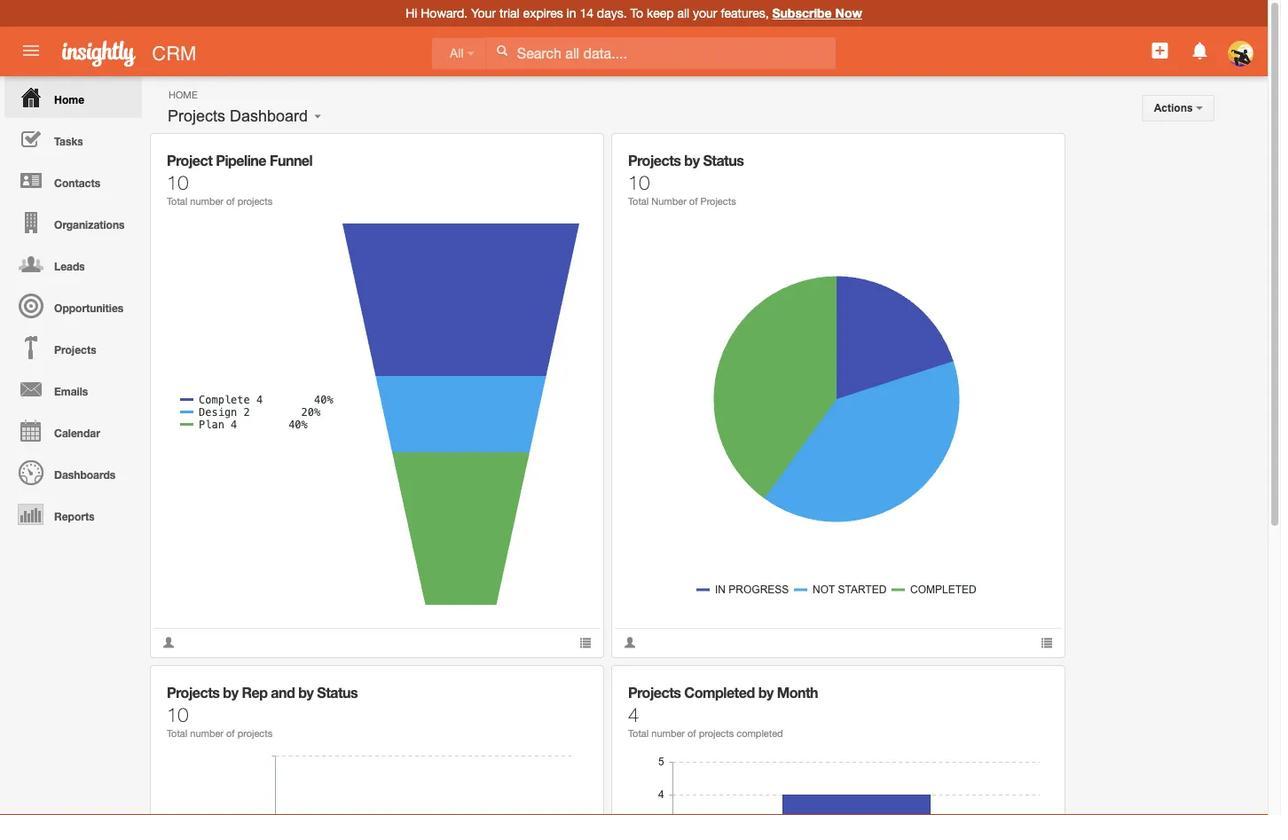 Task type: locate. For each thing, give the bounding box(es) containing it.
number down project
[[190, 196, 224, 207]]

number inside projects completed by month 4 total number of projects completed
[[652, 728, 685, 740]]

subscribe
[[773, 6, 832, 20]]

projects up 4
[[628, 685, 681, 702]]

actions
[[1155, 102, 1197, 114]]

home inside home "link"
[[54, 93, 84, 106]]

0 horizontal spatial list image
[[580, 637, 592, 649]]

total inside projects completed by month 4 total number of projects completed
[[628, 728, 649, 740]]

by right and
[[298, 685, 314, 702]]

dashboard
[[230, 107, 308, 125]]

of right number
[[690, 196, 698, 207]]

2 user image from the left
[[624, 637, 636, 649]]

1 horizontal spatial wrench image
[[1028, 679, 1041, 692]]

0 vertical spatial wrench image
[[1028, 147, 1041, 159]]

number
[[190, 196, 224, 207], [190, 728, 224, 740], [652, 728, 685, 740]]

of down the 'completed'
[[688, 728, 696, 740]]

projects for projects
[[54, 344, 96, 356]]

wrench image
[[567, 147, 579, 159], [1028, 679, 1041, 692]]

10 down project
[[167, 170, 189, 194]]

projects for projects by rep and by status 10 total number of projects
[[167, 685, 220, 702]]

0 horizontal spatial wrench image
[[567, 679, 579, 692]]

navigation
[[0, 76, 142, 535]]

0 horizontal spatial wrench image
[[567, 147, 579, 159]]

in
[[567, 6, 577, 20]]

home up tasks link
[[54, 93, 84, 106]]

projects completed by month link
[[628, 685, 818, 702]]

total
[[167, 196, 187, 207], [628, 196, 649, 207], [167, 728, 187, 740], [628, 728, 649, 740]]

1 horizontal spatial list image
[[1041, 637, 1054, 649]]

10 inside project pipeline funnel 10 total number of projects
[[167, 170, 189, 194]]

projects inside "button"
[[168, 107, 225, 125]]

project pipeline funnel link
[[167, 152, 313, 169]]

contacts
[[54, 177, 100, 189]]

number
[[652, 196, 687, 207]]

projects for projects dashboard
[[168, 107, 225, 125]]

emails link
[[4, 368, 142, 410]]

of
[[226, 196, 235, 207], [690, 196, 698, 207], [226, 728, 235, 740], [688, 728, 696, 740]]

home link
[[4, 76, 142, 118]]

and
[[271, 685, 295, 702]]

home down crm
[[169, 89, 198, 100]]

projects up project
[[168, 107, 225, 125]]

projects link
[[4, 327, 142, 368]]

user image for projects by status
[[624, 637, 636, 649]]

0 vertical spatial wrench image
[[567, 147, 579, 159]]

1 vertical spatial wrench image
[[567, 679, 579, 692]]

total inside projects by status 10 total number of projects
[[628, 196, 649, 207]]

dashboards
[[54, 469, 116, 481]]

home
[[169, 89, 198, 100], [54, 93, 84, 106]]

wrench image for and
[[567, 679, 579, 692]]

of inside project pipeline funnel 10 total number of projects
[[226, 196, 235, 207]]

by inside projects by status 10 total number of projects
[[685, 152, 700, 169]]

navigation containing home
[[0, 76, 142, 535]]

projects left the rep
[[167, 685, 220, 702]]

projects down the rep
[[238, 728, 273, 740]]

by
[[685, 152, 700, 169], [223, 685, 238, 702], [298, 685, 314, 702], [759, 685, 774, 702]]

howard.
[[421, 6, 468, 20]]

10 inside projects by status 10 total number of projects
[[628, 170, 650, 194]]

leads link
[[4, 243, 142, 285]]

organizations
[[54, 218, 125, 231]]

rep
[[242, 685, 268, 702]]

10 down projects by status link
[[628, 170, 650, 194]]

list image for funnel
[[580, 637, 592, 649]]

reports link
[[4, 494, 142, 535]]

status
[[703, 152, 744, 169], [317, 685, 358, 702]]

number down projects by rep and by status link
[[190, 728, 224, 740]]

projects dashboard button
[[162, 103, 314, 130]]

1 user image from the left
[[162, 637, 175, 649]]

0 horizontal spatial user image
[[162, 637, 175, 649]]

list image
[[580, 637, 592, 649], [1041, 637, 1054, 649]]

of down projects by rep and by status link
[[226, 728, 235, 740]]

wrench image for 10
[[1028, 147, 1041, 159]]

user image
[[162, 637, 175, 649], [624, 637, 636, 649]]

trial
[[500, 6, 520, 20]]

subscribe now link
[[773, 6, 863, 20]]

projects
[[168, 107, 225, 125], [628, 152, 681, 169], [701, 196, 736, 207], [54, 344, 96, 356], [167, 685, 220, 702], [628, 685, 681, 702]]

0 horizontal spatial status
[[317, 685, 358, 702]]

of down project pipeline funnel link
[[226, 196, 235, 207]]

10
[[167, 170, 189, 194], [628, 170, 650, 194], [167, 703, 189, 726]]

1 list image from the left
[[580, 637, 592, 649]]

14
[[580, 6, 594, 20]]

keep
[[647, 6, 674, 20]]

pipeline
[[216, 152, 266, 169]]

tasks
[[54, 135, 83, 147]]

projects inside projects by rep and by status 10 total number of projects
[[167, 685, 220, 702]]

of inside projects completed by month 4 total number of projects completed
[[688, 728, 696, 740]]

leads
[[54, 260, 85, 273]]

wrench image
[[1028, 147, 1041, 159], [567, 679, 579, 692]]

0 horizontal spatial home
[[54, 93, 84, 106]]

features,
[[721, 6, 769, 20]]

10 down projects by rep and by status link
[[167, 703, 189, 726]]

contacts link
[[4, 160, 142, 201]]

projects up number
[[628, 152, 681, 169]]

by up number
[[685, 152, 700, 169]]

0 vertical spatial status
[[703, 152, 744, 169]]

projects
[[238, 196, 273, 207], [238, 728, 273, 740], [699, 728, 734, 740]]

2 list image from the left
[[1041, 637, 1054, 649]]

1 horizontal spatial status
[[703, 152, 744, 169]]

projects inside navigation
[[54, 344, 96, 356]]

projects inside projects by rep and by status 10 total number of projects
[[238, 728, 273, 740]]

calendar
[[54, 427, 100, 439]]

1 vertical spatial status
[[317, 685, 358, 702]]

to
[[631, 6, 644, 20]]

projects by status 10 total number of projects
[[628, 152, 744, 207]]

projects up "emails" "link"
[[54, 344, 96, 356]]

projects down pipeline
[[238, 196, 273, 207]]

number down the 'completed'
[[652, 728, 685, 740]]

reports
[[54, 510, 95, 523]]

1 horizontal spatial user image
[[624, 637, 636, 649]]

1 vertical spatial wrench image
[[1028, 679, 1041, 692]]

1 horizontal spatial wrench image
[[1028, 147, 1041, 159]]

projects down the 'completed'
[[699, 728, 734, 740]]

projects by rep and by status 10 total number of projects
[[167, 685, 358, 740]]

tasks link
[[4, 118, 142, 160]]

project
[[167, 152, 212, 169]]

calendar link
[[4, 410, 142, 452]]

projects inside projects completed by month 4 total number of projects completed
[[628, 685, 681, 702]]

Search all data.... text field
[[486, 37, 836, 69]]

wrench image for month
[[1028, 679, 1041, 692]]

by left month
[[759, 685, 774, 702]]



Task type: describe. For each thing, give the bounding box(es) containing it.
your
[[471, 6, 496, 20]]

actions button
[[1143, 95, 1215, 122]]

list image for status
[[1041, 637, 1054, 649]]

status inside projects by rep and by status 10 total number of projects
[[317, 685, 358, 702]]

hi
[[406, 6, 418, 20]]

expires
[[523, 6, 563, 20]]

your
[[693, 6, 718, 20]]

projects dashboard
[[168, 107, 308, 125]]

total inside projects by rep and by status 10 total number of projects
[[167, 728, 187, 740]]

4
[[628, 703, 639, 726]]

10 inside projects by rep and by status 10 total number of projects
[[167, 703, 189, 726]]

10 for projects
[[628, 170, 650, 194]]

1 horizontal spatial home
[[169, 89, 198, 100]]

projects inside project pipeline funnel 10 total number of projects
[[238, 196, 273, 207]]

projects by status link
[[628, 152, 744, 169]]

funnel
[[270, 152, 313, 169]]

all
[[678, 6, 690, 20]]

10 for project
[[167, 170, 189, 194]]

emails
[[54, 385, 88, 398]]

month
[[777, 685, 818, 702]]

notifications image
[[1190, 40, 1211, 61]]

opportunities link
[[4, 285, 142, 327]]

number inside projects by rep and by status 10 total number of projects
[[190, 728, 224, 740]]

projects for projects by status 10 total number of projects
[[628, 152, 681, 169]]

by inside projects completed by month 4 total number of projects completed
[[759, 685, 774, 702]]

of inside projects by status 10 total number of projects
[[690, 196, 698, 207]]

now
[[836, 6, 863, 20]]

user image for project pipeline funnel
[[162, 637, 175, 649]]

completed
[[685, 685, 755, 702]]

status inside projects by status 10 total number of projects
[[703, 152, 744, 169]]

of inside projects by rep and by status 10 total number of projects
[[226, 728, 235, 740]]

projects completed by month 4 total number of projects completed
[[628, 685, 818, 740]]

dashboards link
[[4, 452, 142, 494]]

projects inside projects completed by month 4 total number of projects completed
[[699, 728, 734, 740]]

number inside project pipeline funnel 10 total number of projects
[[190, 196, 224, 207]]

wrench image for 10
[[567, 147, 579, 159]]

projects right number
[[701, 196, 736, 207]]

all link
[[432, 38, 486, 70]]

white image
[[496, 44, 508, 57]]

projects for projects completed by month 4 total number of projects completed
[[628, 685, 681, 702]]

opportunities
[[54, 302, 124, 314]]

project pipeline funnel 10 total number of projects
[[167, 152, 313, 207]]

by left the rep
[[223, 685, 238, 702]]

all
[[450, 47, 464, 60]]

days.
[[597, 6, 627, 20]]

hi howard. your trial expires in 14 days. to keep all your features, subscribe now
[[406, 6, 863, 20]]

projects by rep and by status link
[[167, 685, 358, 702]]

total inside project pipeline funnel 10 total number of projects
[[167, 196, 187, 207]]

completed
[[737, 728, 783, 740]]

crm
[[152, 42, 197, 64]]

organizations link
[[4, 201, 142, 243]]



Task type: vqa. For each thing, say whether or not it's contained in the screenshot.
All link
yes



